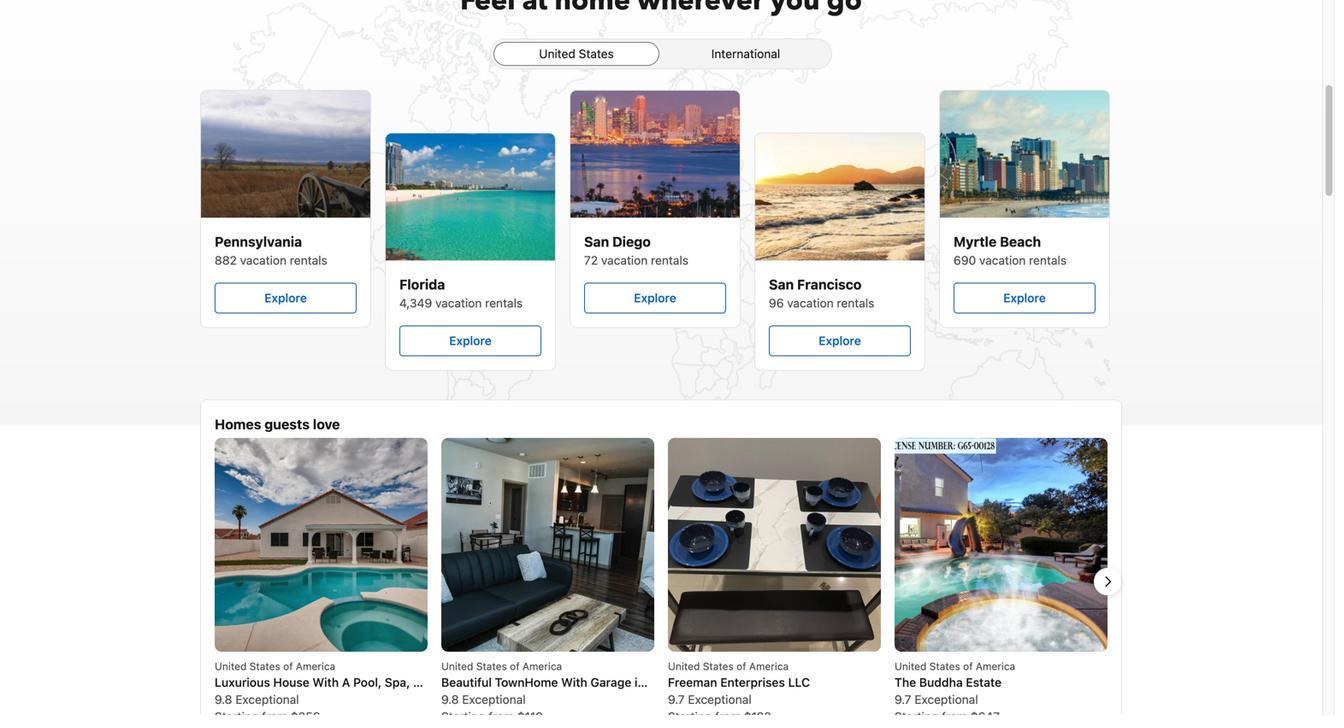 Task type: locate. For each thing, give the bounding box(es) containing it.
rentals inside 'san francisco 96 vacation rentals'
[[837, 296, 875, 310]]

with left a
[[313, 675, 339, 690]]

states inside united states of america the buddha estate
[[930, 660, 961, 672]]

explore for florida
[[449, 334, 492, 348]]

explore link down 'san francisco 96 vacation rentals'
[[769, 326, 911, 356]]

72
[[584, 253, 598, 267]]

882
[[215, 253, 237, 267]]

4 america from the left
[[976, 660, 1016, 672]]

9.8 exceptional
[[215, 693, 299, 707], [441, 693, 526, 707]]

3 of from the left
[[737, 660, 746, 672]]

vacation inside san diego 72 vacation rentals
[[601, 253, 648, 267]]

9.8 exceptional down the luxurious at the bottom left
[[215, 693, 299, 707]]

las
[[648, 675, 668, 690]]

of inside "united states of america beautiful townhome with garage in las vegas"
[[510, 660, 520, 672]]

states inside united states of america luxurious house with a pool, spa, and patio, sleeps 6 comfortably
[[250, 660, 280, 672]]

united states of america freeman enterprises llc
[[668, 660, 810, 690]]

1 america from the left
[[296, 660, 336, 672]]

of inside united states of america the buddha estate
[[963, 660, 973, 672]]

states for united states of america luxurious house with a pool, spa, and patio, sleeps 6 comfortably
[[250, 660, 280, 672]]

rentals inside san diego 72 vacation rentals
[[651, 253, 689, 267]]

united for united states of america beautiful townhome with garage in las vegas
[[441, 660, 473, 672]]

2 9.8 exceptional from the left
[[441, 693, 526, 707]]

1 horizontal spatial 9.7 exceptional
[[895, 693, 978, 707]]

vacation down florida
[[435, 296, 482, 310]]

2 of from the left
[[510, 660, 520, 672]]

1 horizontal spatial san
[[769, 276, 794, 293]]

with
[[313, 675, 339, 690], [561, 675, 588, 690]]

vacation
[[240, 253, 287, 267], [601, 253, 648, 267], [980, 253, 1026, 267], [435, 296, 482, 310], [787, 296, 834, 310]]

of inside united states of america freeman enterprises llc
[[737, 660, 746, 672]]

9.8 exceptional down sleeps
[[441, 693, 526, 707]]

0 horizontal spatial with
[[313, 675, 339, 690]]

2 america from the left
[[523, 660, 562, 672]]

united inside united states of america luxurious house with a pool, spa, and patio, sleeps 6 comfortably
[[215, 660, 247, 672]]

vacation down diego
[[601, 253, 648, 267]]

9.7 exceptional down the 'buddha'
[[895, 693, 978, 707]]

united for united states of america the buddha estate
[[895, 660, 927, 672]]

9.7 exceptional
[[668, 693, 752, 707], [895, 693, 978, 707]]

rentals for san diego
[[651, 253, 689, 267]]

explore link for florida
[[400, 326, 542, 356]]

beautiful
[[441, 675, 492, 690]]

explore link down pennsylvania 882 vacation rentals
[[215, 283, 357, 314]]

explore for myrtle beach
[[1004, 291, 1046, 305]]

explore for san diego
[[634, 291, 677, 305]]

1 vertical spatial san
[[769, 276, 794, 293]]

of up house
[[283, 660, 293, 672]]

9.7 exceptional for buddha
[[895, 693, 978, 707]]

the
[[895, 675, 916, 690]]

vacation inside pennsylvania 882 vacation rentals
[[240, 253, 287, 267]]

united for united states of america luxurious house with a pool, spa, and patio, sleeps 6 comfortably
[[215, 660, 247, 672]]

a
[[342, 675, 350, 690]]

states for united states of america the buddha estate
[[930, 660, 961, 672]]

with for garage
[[561, 675, 588, 690]]

explore link for san diego
[[584, 283, 726, 314]]

garage
[[591, 675, 632, 690]]

explore down pennsylvania 882 vacation rentals
[[265, 291, 307, 305]]

united inside "united states of america beautiful townhome with garage in las vegas"
[[441, 660, 473, 672]]

united
[[539, 47, 576, 61], [215, 660, 247, 672], [441, 660, 473, 672], [668, 660, 700, 672], [895, 660, 927, 672]]

rentals
[[290, 253, 327, 267], [651, 253, 689, 267], [1029, 253, 1067, 267], [485, 296, 523, 310], [837, 296, 875, 310]]

1 9.7 exceptional from the left
[[668, 693, 752, 707]]

san inside san diego 72 vacation rentals
[[584, 234, 609, 250]]

explore link down florida 4,349 vacation rentals
[[400, 326, 542, 356]]

spa,
[[385, 675, 410, 690]]

luxurious
[[215, 675, 270, 690]]

freeman
[[668, 675, 717, 690]]

1 with from the left
[[313, 675, 339, 690]]

america inside united states of america the buddha estate
[[976, 660, 1016, 672]]

of
[[283, 660, 293, 672], [510, 660, 520, 672], [737, 660, 746, 672], [963, 660, 973, 672]]

2 9.7 exceptional from the left
[[895, 693, 978, 707]]

america up house
[[296, 660, 336, 672]]

rentals inside florida 4,349 vacation rentals
[[485, 296, 523, 310]]

with left garage
[[561, 675, 588, 690]]

vacation down francisco
[[787, 296, 834, 310]]

united inside united states of america the buddha estate
[[895, 660, 927, 672]]

america inside "united states of america beautiful townhome with garage in las vegas"
[[523, 660, 562, 672]]

of up the estate
[[963, 660, 973, 672]]

2 with from the left
[[561, 675, 588, 690]]

san up 96
[[769, 276, 794, 293]]

love
[[313, 416, 340, 432]]

with inside united states of america luxurious house with a pool, spa, and patio, sleeps 6 comfortably
[[313, 675, 339, 690]]

with inside "united states of america beautiful townhome with garage in las vegas"
[[561, 675, 588, 690]]

america inside united states of america freeman enterprises llc
[[749, 660, 789, 672]]

explore link down myrtle beach 690 vacation rentals
[[954, 283, 1096, 314]]

san inside 'san francisco 96 vacation rentals'
[[769, 276, 794, 293]]

united inside united states of america freeman enterprises llc
[[668, 660, 700, 672]]

of up "6"
[[510, 660, 520, 672]]

9.7 exceptional for enterprises
[[668, 693, 752, 707]]

san
[[584, 234, 609, 250], [769, 276, 794, 293]]

explore down florida 4,349 vacation rentals
[[449, 334, 492, 348]]

states inside united states of america freeman enterprises llc
[[703, 660, 734, 672]]

of for house
[[283, 660, 293, 672]]

explore down san diego 72 vacation rentals
[[634, 291, 677, 305]]

vacation inside myrtle beach 690 vacation rentals
[[980, 253, 1026, 267]]

patio,
[[438, 675, 470, 690]]

explore for san francisco
[[819, 334, 861, 348]]

explore
[[265, 291, 307, 305], [634, 291, 677, 305], [1004, 291, 1046, 305], [449, 334, 492, 348], [819, 334, 861, 348]]

states for united states of america beautiful townhome with garage in las vegas
[[476, 660, 507, 672]]

of inside united states of america luxurious house with a pool, spa, and patio, sleeps 6 comfortably
[[283, 660, 293, 672]]

america
[[296, 660, 336, 672], [523, 660, 562, 672], [749, 660, 789, 672], [976, 660, 1016, 672]]

vacation down pennsylvania
[[240, 253, 287, 267]]

america up townhome at the bottom
[[523, 660, 562, 672]]

9.7 exceptional down freeman
[[668, 693, 752, 707]]

explore link
[[215, 283, 357, 314], [584, 283, 726, 314], [954, 283, 1096, 314], [400, 326, 542, 356], [769, 326, 911, 356]]

1 horizontal spatial with
[[561, 675, 588, 690]]

and
[[413, 675, 434, 690]]

states inside "united states of america beautiful townhome with garage in las vegas"
[[476, 660, 507, 672]]

florida 4,349 vacation rentals
[[400, 276, 523, 310]]

explore link down san diego 72 vacation rentals
[[584, 283, 726, 314]]

1 horizontal spatial 9.8 exceptional
[[441, 693, 526, 707]]

enterprises
[[721, 675, 785, 690]]

1 9.8 exceptional from the left
[[215, 693, 299, 707]]

0 horizontal spatial 9.8 exceptional
[[215, 693, 299, 707]]

explore down myrtle beach 690 vacation rentals
[[1004, 291, 1046, 305]]

explore down 'san francisco 96 vacation rentals'
[[819, 334, 861, 348]]

4 of from the left
[[963, 660, 973, 672]]

0 horizontal spatial 9.7 exceptional
[[668, 693, 752, 707]]

vacation down beach
[[980, 253, 1026, 267]]

of up enterprises
[[737, 660, 746, 672]]

america inside united states of america luxurious house with a pool, spa, and patio, sleeps 6 comfortably
[[296, 660, 336, 672]]

pool,
[[353, 675, 382, 690]]

0 vertical spatial san
[[584, 234, 609, 250]]

1 of from the left
[[283, 660, 293, 672]]

states
[[579, 47, 614, 61], [250, 660, 280, 672], [476, 660, 507, 672], [703, 660, 734, 672], [930, 660, 961, 672]]

homes
[[215, 416, 261, 432]]

region
[[201, 438, 1122, 715]]

america up enterprises
[[749, 660, 789, 672]]

vacation inside 'san francisco 96 vacation rentals'
[[787, 296, 834, 310]]

house
[[273, 675, 310, 690]]

of for enterprises
[[737, 660, 746, 672]]

3 america from the left
[[749, 660, 789, 672]]

rentals inside myrtle beach 690 vacation rentals
[[1029, 253, 1067, 267]]

america up the estate
[[976, 660, 1016, 672]]

san up 72
[[584, 234, 609, 250]]

florida
[[400, 276, 445, 293]]

vacation inside florida 4,349 vacation rentals
[[435, 296, 482, 310]]

0 horizontal spatial san
[[584, 234, 609, 250]]

of for townhome
[[510, 660, 520, 672]]

san francisco 96 vacation rentals
[[769, 276, 875, 310]]



Task type: vqa. For each thing, say whether or not it's contained in the screenshot.
the of inside 'United States of America Freeman Enterprises LLC'
yes



Task type: describe. For each thing, give the bounding box(es) containing it.
states for united states
[[579, 47, 614, 61]]

america for enterprises
[[749, 660, 789, 672]]

united states of america beautiful townhome with garage in las vegas
[[441, 660, 706, 690]]

america for buddha
[[976, 660, 1016, 672]]

buddha
[[920, 675, 963, 690]]

townhome
[[495, 675, 558, 690]]

llc
[[788, 675, 810, 690]]

homes guests love
[[215, 416, 340, 432]]

beach
[[1000, 234, 1041, 250]]

francisco
[[797, 276, 862, 293]]

united states of america the buddha estate
[[895, 660, 1016, 690]]

diego
[[613, 234, 651, 250]]

96
[[769, 296, 784, 310]]

united for united states
[[539, 47, 576, 61]]

9.8 exceptional for beautiful
[[441, 693, 526, 707]]

region containing luxurious house with a pool, spa, and patio, sleeps 6 comfortably
[[201, 438, 1122, 715]]

4,349
[[400, 296, 432, 310]]

sleeps
[[473, 675, 511, 690]]

san diego 72 vacation rentals
[[584, 234, 689, 267]]

pennsylvania
[[215, 234, 302, 250]]

vacation for san diego
[[601, 253, 648, 267]]

pennsylvania 882 vacation rentals
[[215, 234, 327, 267]]

6
[[514, 675, 522, 690]]

vacation for san francisco
[[787, 296, 834, 310]]

guests
[[265, 416, 310, 432]]

explore for pennsylvania
[[265, 291, 307, 305]]

america for townhome
[[523, 660, 562, 672]]

9.8 exceptional for luxurious
[[215, 693, 299, 707]]

united for united states of america freeman enterprises llc
[[668, 660, 700, 672]]

united states of america luxurious house with a pool, spa, and patio, sleeps 6 comfortably
[[215, 660, 595, 690]]

estate
[[966, 675, 1002, 690]]

vegas
[[671, 675, 706, 690]]

rentals inside pennsylvania 882 vacation rentals
[[290, 253, 327, 267]]

vacation for myrtle beach
[[980, 253, 1026, 267]]

rentals for san francisco
[[837, 296, 875, 310]]

san for san diego
[[584, 234, 609, 250]]

states for united states of america freeman enterprises llc
[[703, 660, 734, 672]]

america for house
[[296, 660, 336, 672]]

of for buddha
[[963, 660, 973, 672]]

myrtle
[[954, 234, 997, 250]]

international
[[712, 47, 780, 61]]

with for a
[[313, 675, 339, 690]]

comfortably
[[525, 675, 595, 690]]

690
[[954, 253, 976, 267]]

explore link for myrtle beach
[[954, 283, 1096, 314]]

rentals for myrtle beach
[[1029, 253, 1067, 267]]

myrtle beach 690 vacation rentals
[[954, 234, 1067, 267]]

united states
[[539, 47, 614, 61]]

explore link for pennsylvania
[[215, 283, 357, 314]]

in
[[635, 675, 645, 690]]

san for san francisco
[[769, 276, 794, 293]]

explore link for san francisco
[[769, 326, 911, 356]]



